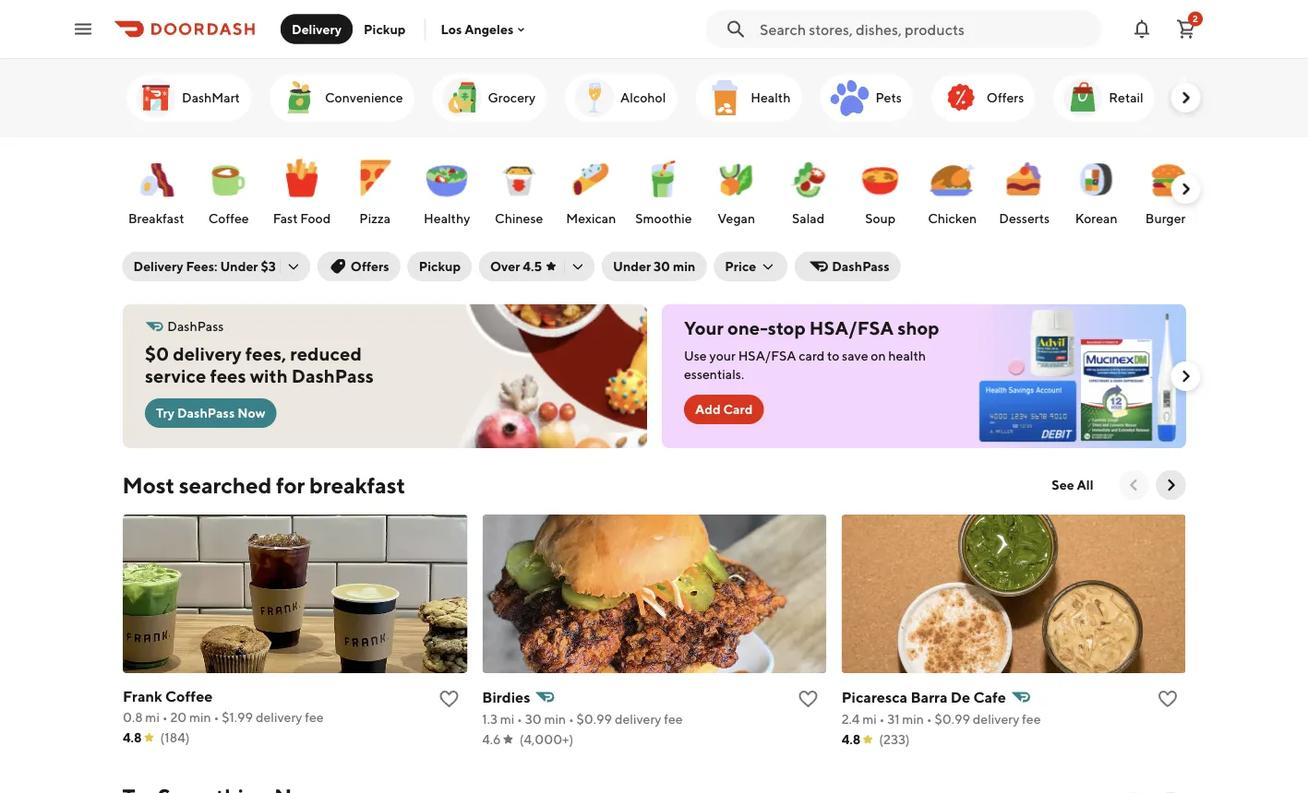 Task type: vqa. For each thing, say whether or not it's contained in the screenshot.
Delivery Fees: Under $3
yes



Task type: describe. For each thing, give the bounding box(es) containing it.
one-
[[727, 318, 768, 339]]

30 inside button
[[654, 259, 670, 274]]

(233)
[[879, 733, 910, 748]]

stop
[[767, 318, 805, 339]]

offers link
[[931, 74, 1035, 122]]

delivery inside $0 delivery fees, reduced service fees with dashpass
[[172, 343, 241, 365]]

1 items, open order cart image
[[1175, 18, 1197, 40]]

Store search: begin typing to search for stores available on DoorDash text field
[[760, 19, 1090, 39]]

delivery button
[[281, 14, 353, 44]]

fee for birdies
[[664, 712, 682, 728]]

fast food
[[272, 211, 330, 226]]

dashmart image
[[133, 76, 178, 120]]

pizza
[[359, 211, 390, 226]]

4.8 for 0.8 mi • 20 min • $1.99 delivery fee
[[122, 731, 141, 746]]

over
[[490, 259, 520, 274]]

food
[[300, 211, 330, 226]]

picaresca
[[841, 689, 907, 707]]

breakfast
[[309, 472, 405, 499]]

grocery
[[487, 90, 535, 105]]

0 vertical spatial pickup button
[[353, 14, 417, 44]]

grocery image
[[439, 76, 484, 120]]

• left $1.99
[[213, 710, 219, 726]]

mi for picaresca barra de cafe
[[862, 712, 876, 728]]

now
[[237, 406, 265, 421]]

health image
[[702, 76, 747, 120]]

alcohol link
[[565, 74, 677, 122]]

barra
[[910, 689, 947, 707]]

chinese
[[494, 211, 543, 226]]

dashpass right the try
[[177, 406, 234, 421]]

under inside button
[[613, 259, 651, 274]]

health
[[750, 90, 790, 105]]

healthy
[[423, 211, 470, 226]]

$0.99 for picaresca barra de cafe
[[934, 712, 970, 728]]

delivery for delivery
[[292, 21, 342, 36]]

4.5
[[523, 259, 542, 274]]

salad
[[792, 211, 824, 226]]

• down birdies
[[517, 712, 522, 728]]

fees:
[[186, 259, 217, 274]]

frank
[[122, 688, 162, 706]]

add card button
[[684, 395, 763, 425]]

service
[[144, 366, 206, 387]]

2.4
[[841, 712, 859, 728]]

fast
[[272, 211, 297, 226]]

0 vertical spatial pickup
[[364, 21, 406, 36]]

coffee inside frank coffee 0.8 mi • 20 min • $1.99 delivery fee
[[165, 688, 212, 706]]

korean
[[1075, 211, 1117, 226]]

20
[[170, 710, 186, 726]]

convenience link
[[269, 74, 414, 122]]

for
[[276, 472, 305, 499]]

1 under from the left
[[220, 259, 258, 274]]

cafe
[[973, 689, 1006, 707]]

health link
[[695, 74, 801, 122]]

de
[[950, 689, 970, 707]]

1 vertical spatial pickup
[[419, 259, 461, 274]]

save
[[842, 349, 868, 364]]

price button
[[714, 252, 788, 282]]

use
[[684, 349, 706, 364]]

los angeles button
[[441, 21, 528, 37]]

0 vertical spatial hsa/fsa
[[809, 318, 893, 339]]

most searched for breakfast link
[[122, 471, 405, 500]]

fee for picaresca barra de cafe
[[1022, 712, 1041, 728]]

0.8
[[122, 710, 142, 726]]

• down barra
[[926, 712, 932, 728]]

alcohol
[[620, 90, 665, 105]]

click to add this store to your saved list image for picaresca barra de cafe
[[1156, 689, 1179, 711]]

fee inside frank coffee 0.8 mi • 20 min • $1.99 delivery fee
[[304, 710, 323, 726]]

your one-stop hsa/fsa shop use your hsa/fsa card to save on health essentials.
[[684, 318, 939, 382]]

$0 delivery fees, reduced service fees with dashpass
[[144, 343, 373, 387]]

dashpass down soup
[[832, 259, 890, 274]]

breakfast
[[128, 211, 184, 226]]

31
[[887, 712, 899, 728]]

2 next button of carousel image from the top
[[1177, 367, 1195, 386]]

burgers
[[1145, 211, 1191, 226]]

2
[[1193, 13, 1198, 24]]

grocery link
[[432, 74, 546, 122]]

pets link
[[820, 74, 912, 122]]

1.3
[[482, 712, 497, 728]]

fees,
[[245, 343, 286, 365]]

your
[[709, 349, 735, 364]]

smoothie
[[635, 211, 692, 226]]

flowers image
[[1180, 76, 1224, 120]]

0 vertical spatial coffee
[[208, 211, 248, 226]]

shop
[[897, 318, 939, 339]]

0 vertical spatial offers
[[986, 90, 1024, 105]]

los angeles
[[441, 21, 514, 37]]

try
[[156, 406, 174, 421]]

1 click to add this store to your saved list image from the left
[[437, 689, 460, 711]]

$3
[[261, 259, 276, 274]]

card
[[723, 402, 752, 417]]

to
[[827, 349, 839, 364]]

offers button
[[317, 252, 400, 282]]

notification bell image
[[1131, 18, 1153, 40]]

chicken
[[928, 211, 977, 226]]

essentials.
[[684, 367, 744, 382]]

under 30 min
[[613, 259, 696, 274]]

on
[[870, 349, 885, 364]]

all
[[1077, 478, 1094, 493]]

dashmart
[[181, 90, 240, 105]]

pets
[[875, 90, 901, 105]]

$1.99
[[221, 710, 253, 726]]

see
[[1052, 478, 1074, 493]]



Task type: locate. For each thing, give the bounding box(es) containing it.
$0.99
[[576, 712, 612, 728], [934, 712, 970, 728]]

coffee up 20 at bottom left
[[165, 688, 212, 706]]

convenience image
[[276, 76, 321, 120]]

1 next button of carousel image from the top
[[1177, 89, 1195, 107]]

4.8 down 0.8
[[122, 731, 141, 746]]

min inside frank coffee 0.8 mi • 20 min • $1.99 delivery fee
[[189, 710, 211, 726]]

pickup button
[[353, 14, 417, 44], [408, 252, 472, 282]]

vegan
[[717, 211, 755, 226]]

dashpass up '$0'
[[167, 319, 223, 334]]

next button of carousel image up burgers
[[1177, 180, 1195, 198]]

30 up (4,000+)
[[525, 712, 541, 728]]

click to add this store to your saved list image
[[437, 689, 460, 711], [797, 689, 819, 711], [1156, 689, 1179, 711]]

your
[[684, 318, 723, 339]]

0 horizontal spatial click to add this store to your saved list image
[[437, 689, 460, 711]]

1 vertical spatial pickup button
[[408, 252, 472, 282]]

delivery left fees: on the left of page
[[133, 259, 183, 274]]

click to add this store to your saved list image for birdies
[[797, 689, 819, 711]]

1 vertical spatial hsa/fsa
[[738, 349, 796, 364]]

0 horizontal spatial fee
[[304, 710, 323, 726]]

mi for birdies
[[500, 712, 514, 728]]

1 horizontal spatial delivery
[[292, 21, 342, 36]]

reduced
[[290, 343, 361, 365]]

1 horizontal spatial under
[[613, 259, 651, 274]]

over 4.5
[[490, 259, 542, 274]]

mi
[[145, 710, 159, 726], [500, 712, 514, 728], [862, 712, 876, 728]]

0 horizontal spatial $0.99
[[576, 712, 612, 728]]

los
[[441, 21, 462, 37]]

searched
[[179, 472, 272, 499]]

1 horizontal spatial hsa/fsa
[[809, 318, 893, 339]]

1.3 mi • 30 min • $0.99 delivery fee
[[482, 712, 682, 728]]

see all link
[[1041, 471, 1105, 500]]

retail
[[1109, 90, 1143, 105]]

offers image
[[938, 76, 983, 120]]

convenience
[[324, 90, 403, 105]]

angeles
[[465, 21, 514, 37]]

fees
[[209, 366, 246, 387]]

offers down pizza
[[351, 259, 389, 274]]

0 horizontal spatial mi
[[145, 710, 159, 726]]

retail link
[[1053, 74, 1154, 122]]

$0.99 for birdies
[[576, 712, 612, 728]]

• up (4,000+)
[[568, 712, 574, 728]]

min down the smoothie
[[673, 259, 696, 274]]

0 vertical spatial next button of carousel image
[[1177, 89, 1195, 107]]

dashpass down reduced
[[291, 366, 373, 387]]

fee
[[304, 710, 323, 726], [664, 712, 682, 728], [1022, 712, 1041, 728]]

4.8 down the 2.4 at bottom right
[[841, 733, 860, 748]]

(4,000+)
[[519, 733, 573, 748]]

0 horizontal spatial 4.8
[[122, 731, 141, 746]]

under 30 min button
[[602, 252, 707, 282]]

retail image
[[1061, 76, 1105, 120]]

1 vertical spatial offers
[[351, 259, 389, 274]]

birdies
[[482, 689, 530, 707]]

previous button of carousel image
[[1125, 476, 1143, 495]]

offers inside button
[[351, 259, 389, 274]]

1 horizontal spatial offers
[[986, 90, 1024, 105]]

2 horizontal spatial click to add this store to your saved list image
[[1156, 689, 1179, 711]]

price
[[725, 259, 756, 274]]

delivery fees: under $3
[[133, 259, 276, 274]]

next button of carousel image right the previous button of carousel "icon"
[[1162, 476, 1180, 495]]

1 vertical spatial delivery
[[133, 259, 183, 274]]

add
[[695, 402, 720, 417]]

picaresca barra de cafe
[[841, 689, 1006, 707]]

hsa/fsa up save
[[809, 318, 893, 339]]

dashpass button
[[795, 252, 901, 282]]

next button of carousel image
[[1177, 180, 1195, 198], [1162, 476, 1180, 495]]

•
[[162, 710, 167, 726], [213, 710, 219, 726], [517, 712, 522, 728], [568, 712, 574, 728], [879, 712, 884, 728], [926, 712, 932, 728]]

2 click to add this store to your saved list image from the left
[[797, 689, 819, 711]]

most searched for breakfast
[[122, 472, 405, 499]]

under left $3 on the top left of the page
[[220, 259, 258, 274]]

1 horizontal spatial click to add this store to your saved list image
[[797, 689, 819, 711]]

under down the smoothie
[[613, 259, 651, 274]]

most
[[122, 472, 174, 499]]

4.8
[[122, 731, 141, 746], [841, 733, 860, 748]]

min inside button
[[673, 259, 696, 274]]

• left 31 on the right of page
[[879, 712, 884, 728]]

under
[[220, 259, 258, 274], [613, 259, 651, 274]]

min right 31 on the right of page
[[902, 712, 924, 728]]

try dashpass now button
[[144, 399, 276, 428]]

mi right 1.3
[[500, 712, 514, 728]]

2 horizontal spatial fee
[[1022, 712, 1041, 728]]

1 $0.99 from the left
[[576, 712, 612, 728]]

delivery for delivery fees: under $3
[[133, 259, 183, 274]]

mexican
[[566, 211, 616, 226]]

delivery
[[172, 343, 241, 365], [255, 710, 302, 726], [614, 712, 661, 728], [972, 712, 1019, 728]]

$0
[[144, 343, 169, 365]]

(184)
[[160, 731, 189, 746]]

0 vertical spatial delivery
[[292, 21, 342, 36]]

pickup button down healthy at top left
[[408, 252, 472, 282]]

hsa/fsa down one-
[[738, 349, 796, 364]]

coffee
[[208, 211, 248, 226], [165, 688, 212, 706]]

1 vertical spatial next button of carousel image
[[1162, 476, 1180, 495]]

1 horizontal spatial 4.8
[[841, 733, 860, 748]]

dashpass
[[832, 259, 890, 274], [167, 319, 223, 334], [291, 366, 373, 387], [177, 406, 234, 421]]

2.4 mi • 31 min • $0.99 delivery fee
[[841, 712, 1041, 728]]

mi inside frank coffee 0.8 mi • 20 min • $1.99 delivery fee
[[145, 710, 159, 726]]

0 vertical spatial next button of carousel image
[[1177, 180, 1195, 198]]

next button of carousel image
[[1177, 89, 1195, 107], [1177, 367, 1195, 386]]

mi right the 2.4 at bottom right
[[862, 712, 876, 728]]

pickup
[[364, 21, 406, 36], [419, 259, 461, 274]]

0 horizontal spatial hsa/fsa
[[738, 349, 796, 364]]

desserts
[[999, 211, 1049, 226]]

coffee up "delivery fees: under $3"
[[208, 211, 248, 226]]

0 horizontal spatial 30
[[525, 712, 541, 728]]

over 4.5 button
[[479, 252, 595, 282]]

delivery up convenience icon
[[292, 21, 342, 36]]

open menu image
[[72, 18, 94, 40]]

pickup left los
[[364, 21, 406, 36]]

2 $0.99 from the left
[[934, 712, 970, 728]]

dashmart link
[[126, 74, 251, 122]]

1 vertical spatial next button of carousel image
[[1177, 367, 1195, 386]]

alcohol image
[[572, 76, 616, 120]]

pickup button left los
[[353, 14, 417, 44]]

3 click to add this store to your saved list image from the left
[[1156, 689, 1179, 711]]

with
[[249, 366, 287, 387]]

hsa/fsa
[[809, 318, 893, 339], [738, 349, 796, 364]]

0 horizontal spatial under
[[220, 259, 258, 274]]

see all
[[1052, 478, 1094, 493]]

2 under from the left
[[613, 259, 651, 274]]

delivery inside frank coffee 0.8 mi • 20 min • $1.99 delivery fee
[[255, 710, 302, 726]]

add card
[[695, 402, 752, 417]]

frank coffee 0.8 mi • 20 min • $1.99 delivery fee
[[122, 688, 323, 726]]

4.8 for 2.4 mi • 31 min • $0.99 delivery fee
[[841, 733, 860, 748]]

30
[[654, 259, 670, 274], [525, 712, 541, 728]]

soup
[[865, 211, 895, 226]]

offers right offers icon
[[986, 90, 1024, 105]]

1 horizontal spatial pickup
[[419, 259, 461, 274]]

pets image
[[827, 76, 871, 120]]

0 horizontal spatial delivery
[[133, 259, 183, 274]]

30 down the smoothie
[[654, 259, 670, 274]]

1 vertical spatial 30
[[525, 712, 541, 728]]

mi right 0.8
[[145, 710, 159, 726]]

0 horizontal spatial offers
[[351, 259, 389, 274]]

min up (4,000+)
[[544, 712, 566, 728]]

• left 20 at bottom left
[[162, 710, 167, 726]]

1 vertical spatial coffee
[[165, 688, 212, 706]]

1 horizontal spatial $0.99
[[934, 712, 970, 728]]

min right 20 at bottom left
[[189, 710, 211, 726]]

1 horizontal spatial fee
[[664, 712, 682, 728]]

0 vertical spatial 30
[[654, 259, 670, 274]]

pickup down healthy at top left
[[419, 259, 461, 274]]

try dashpass now
[[156, 406, 265, 421]]

offers
[[986, 90, 1024, 105], [351, 259, 389, 274]]

2 horizontal spatial mi
[[862, 712, 876, 728]]

0 horizontal spatial pickup
[[364, 21, 406, 36]]

dashpass inside $0 delivery fees, reduced service fees with dashpass
[[291, 366, 373, 387]]

4.6
[[482, 733, 501, 748]]

delivery inside button
[[292, 21, 342, 36]]

1 horizontal spatial 30
[[654, 259, 670, 274]]

health
[[888, 349, 926, 364]]

1 horizontal spatial mi
[[500, 712, 514, 728]]



